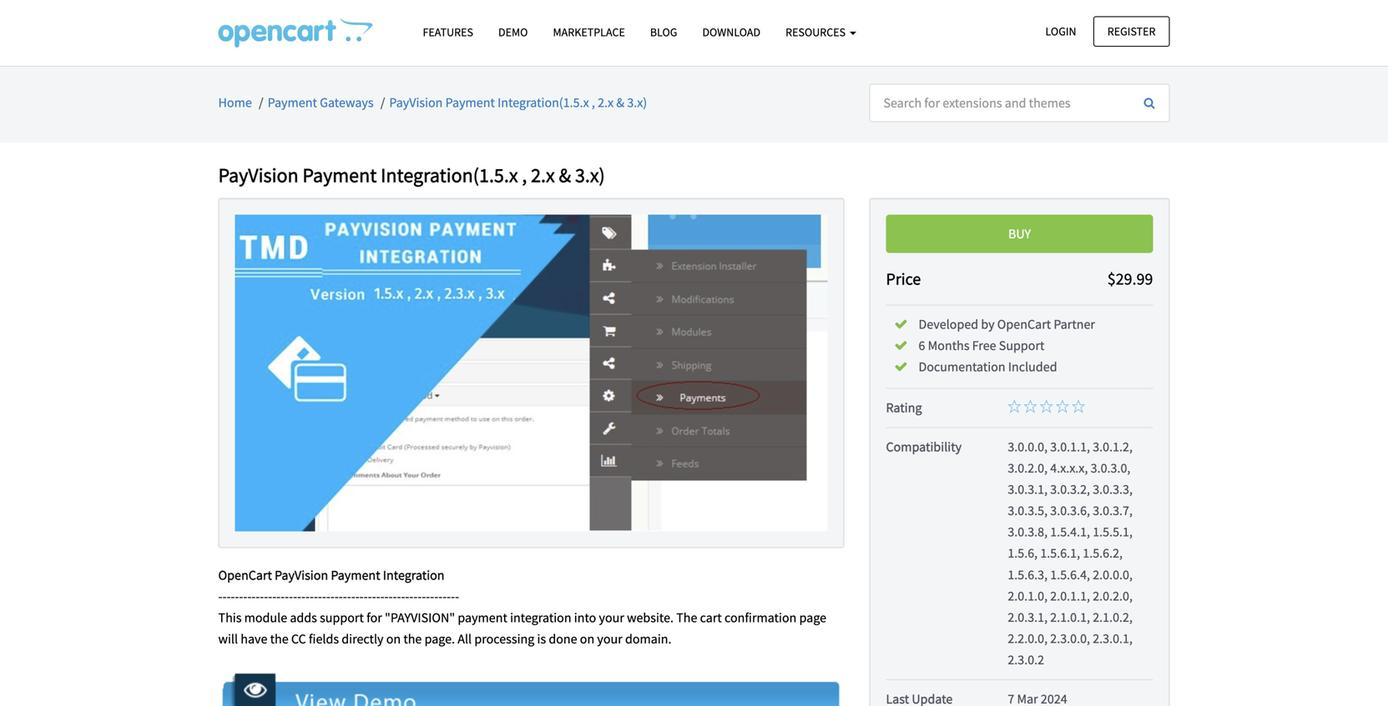 Task type: locate. For each thing, give the bounding box(es) containing it.
0 horizontal spatial star light o image
[[1008, 400, 1021, 413]]

1 vertical spatial 3.x)
[[575, 162, 605, 187]]

1 horizontal spatial on
[[580, 631, 594, 648]]

opencart - payvision payment integration(1.5.x , 2.x & 3.x) image
[[218, 18, 373, 48]]

demo
[[498, 25, 528, 40]]

payment up support
[[331, 567, 380, 584]]

0 horizontal spatial 3.x)
[[575, 162, 605, 187]]

buy
[[1008, 225, 1031, 242]]

opencart inside developed by opencart partner 6 months free support documentation included
[[997, 316, 1051, 333]]

download link
[[690, 18, 773, 47]]

2 the from the left
[[403, 631, 422, 648]]

payvision down the home
[[218, 162, 299, 187]]

partner
[[1054, 316, 1095, 333]]

blog
[[650, 25, 677, 40]]

payment gateways
[[268, 94, 374, 111]]

2.x down payvision payment integration(1.5.x , 2.x & 3.x) link
[[531, 162, 555, 187]]

1 horizontal spatial 3.x)
[[627, 94, 647, 111]]

37 - from the left
[[368, 588, 372, 605]]

1.5.6.1,
[[1040, 545, 1080, 562]]

payvision payment integration(1.5.x , 2.x & 3.x)
[[389, 94, 647, 111], [218, 162, 605, 187]]

1 vertical spatial integration(1.5.x
[[381, 162, 518, 187]]

payment
[[268, 94, 317, 111], [445, 94, 495, 111], [303, 162, 377, 187], [331, 567, 380, 584]]

0 horizontal spatial opencart
[[218, 567, 272, 584]]

2.3.0.1,
[[1093, 631, 1133, 647]]

by
[[981, 316, 995, 333]]

1 on from the left
[[386, 631, 401, 648]]

11 - from the left
[[260, 588, 264, 605]]

payment left gateways
[[268, 94, 317, 111]]

49 - from the left
[[418, 588, 422, 605]]

star light o image down included
[[1040, 400, 1053, 413]]

-
[[218, 588, 222, 605], [222, 588, 227, 605], [227, 588, 231, 605], [231, 588, 235, 605], [235, 588, 239, 605], [239, 588, 243, 605], [243, 588, 247, 605], [247, 588, 252, 605], [251, 588, 256, 605], [256, 588, 260, 605], [260, 588, 264, 605], [264, 588, 268, 605], [268, 588, 272, 605], [272, 588, 276, 605], [276, 588, 281, 605], [281, 588, 285, 605], [285, 588, 289, 605], [289, 588, 293, 605], [293, 588, 297, 605], [297, 588, 301, 605], [301, 588, 305, 605], [305, 588, 310, 605], [310, 588, 314, 605], [314, 588, 318, 605], [318, 588, 322, 605], [322, 588, 326, 605], [326, 588, 330, 605], [330, 588, 335, 605], [335, 588, 339, 605], [339, 588, 343, 605], [343, 588, 347, 605], [347, 588, 351, 605], [351, 588, 355, 605], [355, 588, 359, 605], [359, 588, 364, 605], [364, 588, 368, 605], [368, 588, 372, 605], [372, 588, 376, 605], [376, 588, 380, 605], [380, 588, 384, 605], [384, 588, 389, 605], [389, 588, 393, 605], [393, 588, 397, 605], [397, 588, 401, 605], [401, 588, 405, 605], [405, 588, 409, 605], [409, 588, 413, 605], [413, 588, 418, 605], [418, 588, 422, 605], [422, 588, 426, 605], [426, 588, 430, 605], [430, 588, 434, 605], [434, 588, 438, 605], [438, 588, 443, 605], [443, 588, 447, 605], [447, 588, 451, 605], [451, 588, 455, 605], [455, 588, 459, 605]]

3.0.3.5,
[[1008, 503, 1048, 519]]

2.0.2.0,
[[1093, 588, 1133, 605]]

fields
[[309, 631, 339, 648]]

the left the cc
[[270, 631, 289, 648]]

51 - from the left
[[426, 588, 430, 605]]

1 - from the left
[[218, 588, 222, 605]]

0 vertical spatial opencart
[[997, 316, 1051, 333]]

integration(1.5.x
[[498, 94, 589, 111], [381, 162, 518, 187]]

payment down features link
[[445, 94, 495, 111]]

your left domain.
[[597, 631, 622, 648]]

27 - from the left
[[326, 588, 330, 605]]

0 horizontal spatial star light o image
[[1024, 400, 1037, 413]]

1 star light o image from the left
[[1024, 400, 1037, 413]]

0 vertical spatial ,
[[592, 94, 595, 111]]

2 vertical spatial payvision
[[275, 567, 328, 584]]

page.
[[424, 631, 455, 648]]

payvision payment integration(1.5.x , 2.x & 3.x) link
[[389, 94, 647, 111]]

3 - from the left
[[227, 588, 231, 605]]

0 horizontal spatial on
[[386, 631, 401, 648]]

2 star light o image from the left
[[1040, 400, 1053, 413]]

all
[[458, 631, 472, 648]]

1 horizontal spatial the
[[403, 631, 422, 648]]

12 - from the left
[[264, 588, 268, 605]]

on
[[386, 631, 401, 648], [580, 631, 594, 648]]

&
[[616, 94, 624, 111], [559, 162, 571, 187]]

into
[[574, 610, 596, 626]]

features link
[[410, 18, 486, 47]]

this
[[218, 610, 242, 626]]

cc
[[291, 631, 306, 648]]

$29.99
[[1107, 268, 1153, 289]]

developed by opencart partner 6 months free support documentation included
[[919, 316, 1095, 375]]

0 horizontal spatial ,
[[522, 162, 527, 187]]

47 - from the left
[[409, 588, 413, 605]]

3.0.0.0,
[[1008, 438, 1048, 455]]

opencart up support
[[997, 316, 1051, 333]]

2.x down marketplace "link"
[[598, 94, 614, 111]]

marketplace link
[[540, 18, 638, 47]]

resources link
[[773, 18, 869, 47]]

36 - from the left
[[364, 588, 368, 605]]

1 vertical spatial payvision
[[218, 162, 299, 187]]

the
[[270, 631, 289, 648], [403, 631, 422, 648]]

1 horizontal spatial ,
[[592, 94, 595, 111]]

,
[[592, 94, 595, 111], [522, 162, 527, 187]]

38 - from the left
[[372, 588, 376, 605]]

star light o image
[[1008, 400, 1021, 413], [1040, 400, 1053, 413]]

payvision right gateways
[[389, 94, 443, 111]]

register link
[[1093, 16, 1170, 47]]

1 horizontal spatial opencart
[[997, 316, 1051, 333]]

1 horizontal spatial &
[[616, 94, 624, 111]]

1 vertical spatial opencart
[[218, 567, 272, 584]]

adds
[[290, 610, 317, 626]]

3.0.3.8,
[[1008, 524, 1048, 541]]

opencart payvision payment integration ---------------------------------------------------------- this module adds support for "payvision" payment integration into your website. the cart confirmation page will have the cc fields directly on the page. all processing is done on your domain.
[[218, 567, 826, 648]]

39 - from the left
[[376, 588, 380, 605]]

18 - from the left
[[289, 588, 293, 605]]

on down into
[[580, 631, 594, 648]]

"payvision"
[[385, 610, 455, 626]]

your
[[599, 610, 624, 626], [597, 631, 622, 648]]

your right into
[[599, 610, 624, 626]]

2 star light o image from the left
[[1056, 400, 1069, 413]]

2 horizontal spatial star light o image
[[1072, 400, 1085, 413]]

opencart
[[997, 316, 1051, 333], [218, 567, 272, 584]]

1.5.4.1,
[[1050, 524, 1090, 541]]

6
[[919, 337, 925, 354]]

confirmation
[[724, 610, 797, 626]]

star light o image up '3.0.0.0,'
[[1008, 400, 1021, 413]]

3.x)
[[627, 94, 647, 111], [575, 162, 605, 187]]

3.0.0.0, 3.0.1.1, 3.0.1.2, 3.0.2.0, 4.x.x.x, 3.0.3.0, 3.0.3.1, 3.0.3.2, 3.0.3.3, 3.0.3.5, 3.0.3.6, 3.0.3.7, 3.0.3.8, 1.5.4.1, 1.5.5.1, 1.5.6, 1.5.6.1, 1.5.6.2, 1.5.6.3, 1.5.6.4, 2.0.0.0, 2.0.1.0, 2.0.1.1, 2.0.2.0, 2.0.3.1, 2.1.0.1, 2.1.0.2, 2.2.0.0, 2.3.0.0, 2.3.0.1, 2.3.0.2
[[1008, 438, 1133, 669]]

0 horizontal spatial the
[[270, 631, 289, 648]]

rating
[[886, 400, 922, 416]]

star light o image
[[1024, 400, 1037, 413], [1056, 400, 1069, 413], [1072, 400, 1085, 413]]

0 vertical spatial &
[[616, 94, 624, 111]]

2.3.0.2
[[1008, 652, 1044, 669]]

payvision up adds
[[275, 567, 328, 584]]

2.x
[[598, 94, 614, 111], [531, 162, 555, 187]]

, down marketplace "link"
[[592, 94, 595, 111]]

3.0.1.2,
[[1093, 438, 1133, 455]]

2.3.0.0,
[[1050, 631, 1090, 647]]

blog link
[[638, 18, 690, 47]]

register
[[1107, 24, 1156, 39]]

opencart up this
[[218, 567, 272, 584]]

0 vertical spatial 2.x
[[598, 94, 614, 111]]

1 horizontal spatial star light o image
[[1040, 400, 1053, 413]]

1 vertical spatial 2.x
[[531, 162, 555, 187]]

26 - from the left
[[322, 588, 326, 605]]

the
[[676, 610, 697, 626]]

0 horizontal spatial &
[[559, 162, 571, 187]]

20 - from the left
[[297, 588, 301, 605]]

3.0.3.7,
[[1093, 503, 1133, 519]]

53 - from the left
[[434, 588, 438, 605]]

1 vertical spatial &
[[559, 162, 571, 187]]

domain.
[[625, 631, 672, 648]]

1 horizontal spatial 2.x
[[598, 94, 614, 111]]

home link
[[218, 94, 252, 111]]

on right directly
[[386, 631, 401, 648]]

4 - from the left
[[231, 588, 235, 605]]

demo link
[[486, 18, 540, 47]]

0 vertical spatial payvision
[[389, 94, 443, 111]]

44 - from the left
[[397, 588, 401, 605]]

, down payvision payment integration(1.5.x , 2.x & 3.x) link
[[522, 162, 527, 187]]

31 - from the left
[[343, 588, 347, 605]]

directly
[[342, 631, 384, 648]]

32 - from the left
[[347, 588, 351, 605]]

compatibility
[[886, 438, 962, 455]]

1 horizontal spatial star light o image
[[1056, 400, 1069, 413]]

1 star light o image from the left
[[1008, 400, 1021, 413]]

payvision
[[389, 94, 443, 111], [218, 162, 299, 187], [275, 567, 328, 584]]

the down "payvision"
[[403, 631, 422, 648]]

home
[[218, 94, 252, 111]]

cart
[[700, 610, 722, 626]]

34 - from the left
[[355, 588, 359, 605]]

55 - from the left
[[443, 588, 447, 605]]

1 vertical spatial payvision payment integration(1.5.x , 2.x & 3.x)
[[218, 162, 605, 187]]



Task type: vqa. For each thing, say whether or not it's contained in the screenshot.
2016 related to May 2016
no



Task type: describe. For each thing, give the bounding box(es) containing it.
43 - from the left
[[393, 588, 397, 605]]

1.5.6,
[[1008, 545, 1038, 562]]

months
[[928, 337, 970, 354]]

3.0.3.1,
[[1008, 481, 1048, 498]]

3 star light o image from the left
[[1072, 400, 1085, 413]]

19 - from the left
[[293, 588, 297, 605]]

0 vertical spatial payvision payment integration(1.5.x , 2.x & 3.x)
[[389, 94, 647, 111]]

6 - from the left
[[239, 588, 243, 605]]

3.0.3.6,
[[1050, 503, 1090, 519]]

56 - from the left
[[447, 588, 451, 605]]

payment
[[458, 610, 507, 626]]

41 - from the left
[[384, 588, 389, 605]]

23 - from the left
[[310, 588, 314, 605]]

45 - from the left
[[401, 588, 405, 605]]

52 - from the left
[[430, 588, 434, 605]]

Search for extensions and themes text field
[[869, 83, 1131, 122]]

buy button
[[886, 214, 1153, 253]]

marketplace
[[553, 25, 625, 40]]

28 - from the left
[[330, 588, 335, 605]]

1.5.6.3,
[[1008, 567, 1048, 583]]

24 - from the left
[[314, 588, 318, 605]]

46 - from the left
[[405, 588, 409, 605]]

website.
[[627, 610, 674, 626]]

22 - from the left
[[305, 588, 310, 605]]

57 - from the left
[[451, 588, 455, 605]]

30 - from the left
[[339, 588, 343, 605]]

payment gateways link
[[268, 94, 374, 111]]

50 - from the left
[[422, 588, 426, 605]]

8 - from the left
[[247, 588, 252, 605]]

40 - from the left
[[380, 588, 384, 605]]

10 - from the left
[[256, 588, 260, 605]]

1.5.5.1,
[[1093, 524, 1133, 541]]

resources
[[786, 25, 848, 40]]

3.0.3.2,
[[1050, 481, 1090, 498]]

search image
[[1144, 97, 1155, 108]]

14 - from the left
[[272, 588, 276, 605]]

1.5.6.4,
[[1050, 567, 1090, 583]]

15 - from the left
[[276, 588, 281, 605]]

13 - from the left
[[268, 588, 272, 605]]

2.1.0.2,
[[1093, 609, 1133, 626]]

2.2.0.0,
[[1008, 631, 1048, 647]]

documentation
[[919, 359, 1006, 375]]

2.0.0.0,
[[1093, 567, 1133, 583]]

3.0.3.3,
[[1093, 481, 1133, 498]]

2.0.3.1,
[[1008, 609, 1048, 626]]

login
[[1045, 24, 1076, 39]]

48 - from the left
[[413, 588, 418, 605]]

page
[[799, 610, 826, 626]]

3.0.2.0,
[[1008, 460, 1048, 476]]

developed
[[919, 316, 978, 333]]

1.5.6.2,
[[1083, 545, 1123, 562]]

0 vertical spatial 3.x)
[[627, 94, 647, 111]]

2.0.1.1,
[[1050, 588, 1090, 605]]

1 the from the left
[[270, 631, 289, 648]]

33 - from the left
[[351, 588, 355, 605]]

3.0.1.1,
[[1050, 438, 1090, 455]]

payment down gateways
[[303, 162, 377, 187]]

35 - from the left
[[359, 588, 364, 605]]

9 - from the left
[[251, 588, 256, 605]]

have
[[241, 631, 267, 648]]

support
[[320, 610, 364, 626]]

2 on from the left
[[580, 631, 594, 648]]

payment inside opencart payvision payment integration ---------------------------------------------------------- this module adds support for "payvision" payment integration into your website. the cart confirmation page will have the cc fields directly on the page. all processing is done on your domain.
[[331, 567, 380, 584]]

integration
[[510, 610, 571, 626]]

54 - from the left
[[438, 588, 443, 605]]

integration
[[383, 567, 445, 584]]

4.x.x.x,
[[1050, 460, 1088, 476]]

1 vertical spatial ,
[[522, 162, 527, 187]]

module
[[244, 610, 287, 626]]

payvision payment integration(1.5.x , 2.x & 3.x) image
[[235, 214, 828, 532]]

gateways
[[320, 94, 374, 111]]

included
[[1008, 359, 1057, 375]]

done
[[549, 631, 577, 648]]

processing
[[474, 631, 534, 648]]

for
[[366, 610, 382, 626]]

7 - from the left
[[243, 588, 247, 605]]

2.0.1.0,
[[1008, 588, 1048, 605]]

opencart inside opencart payvision payment integration ---------------------------------------------------------- this module adds support for "payvision" payment integration into your website. the cart confirmation page will have the cc fields directly on the page. all processing is done on your domain.
[[218, 567, 272, 584]]

0 vertical spatial your
[[599, 610, 624, 626]]

3.0.3.0,
[[1091, 460, 1131, 476]]

29 - from the left
[[335, 588, 339, 605]]

2 - from the left
[[222, 588, 227, 605]]

support
[[999, 337, 1045, 354]]

17 - from the left
[[285, 588, 289, 605]]

price
[[886, 268, 921, 289]]

login link
[[1031, 16, 1091, 47]]

5 - from the left
[[235, 588, 239, 605]]

will
[[218, 631, 238, 648]]

features
[[423, 25, 473, 40]]

free
[[972, 337, 996, 354]]

16 - from the left
[[281, 588, 285, 605]]

1 vertical spatial your
[[597, 631, 622, 648]]

2.1.0.1,
[[1050, 609, 1090, 626]]

58 - from the left
[[455, 588, 459, 605]]

21 - from the left
[[301, 588, 305, 605]]

is
[[537, 631, 546, 648]]

download
[[702, 25, 761, 40]]

payvision inside opencart payvision payment integration ---------------------------------------------------------- this module adds support for "payvision" payment integration into your website. the cart confirmation page will have the cc fields directly on the page. all processing is done on your domain.
[[275, 567, 328, 584]]

42 - from the left
[[389, 588, 393, 605]]

25 - from the left
[[318, 588, 322, 605]]

0 horizontal spatial 2.x
[[531, 162, 555, 187]]

0 vertical spatial integration(1.5.x
[[498, 94, 589, 111]]



